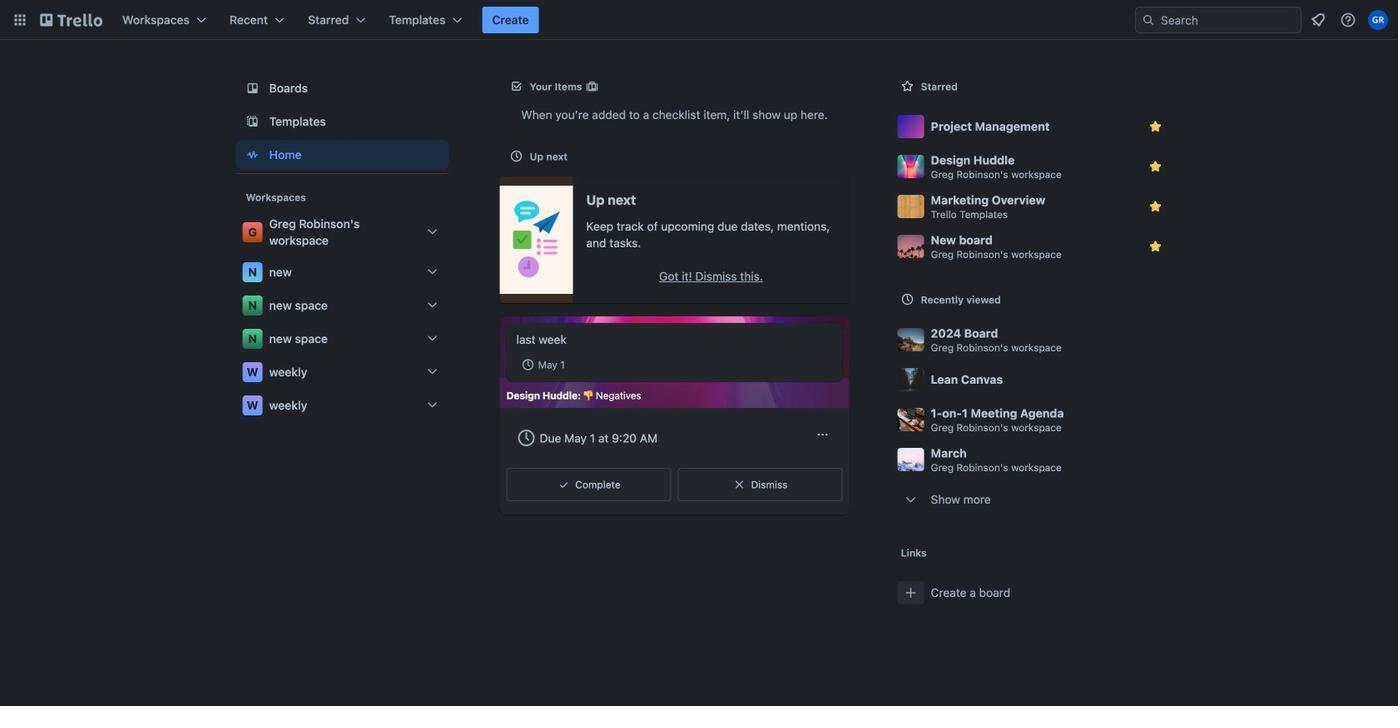 Task type: vqa. For each thing, say whether or not it's contained in the screenshot.
the topmost Create from template… image
no



Task type: locate. For each thing, give the bounding box(es) containing it.
back to home image
[[40, 7, 102, 33]]

template board image
[[243, 112, 263, 132]]

click to unstar new board. it will be removed from your starred list. image
[[1148, 238, 1164, 255]]

primary element
[[0, 0, 1399, 40]]

open information menu image
[[1340, 12, 1357, 28]]

0 notifications image
[[1309, 10, 1329, 30]]



Task type: describe. For each thing, give the bounding box(es) containing it.
Search field
[[1156, 8, 1301, 32]]

greg robinson (gregrobinson96) image
[[1369, 10, 1389, 30]]

board image
[[243, 78, 263, 98]]

click to unstar design huddle. it will be removed from your starred list. image
[[1148, 158, 1164, 175]]

home image
[[243, 145, 263, 165]]

click to unstar project management. it will be removed from your starred list. image
[[1148, 118, 1164, 135]]

click to unstar marketing overview. it will be removed from your starred list. image
[[1148, 198, 1164, 215]]

search image
[[1142, 13, 1156, 27]]



